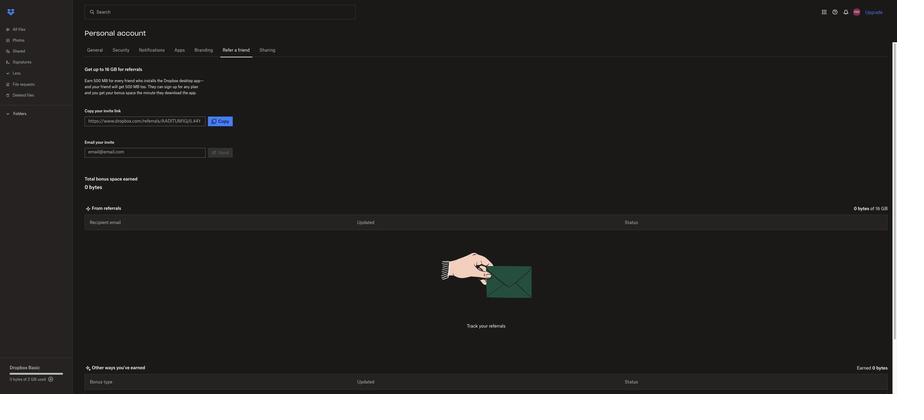 Task type: describe. For each thing, give the bounding box(es) containing it.
email
[[110, 220, 121, 225]]

2 vertical spatial friend
[[101, 85, 111, 89]]

0 horizontal spatial 500
[[94, 79, 101, 83]]

photos link
[[5, 35, 73, 46]]

dropbox image
[[5, 6, 17, 18]]

dropbox inside earn 500 mb for every friend who installs the dropbox desktop app— and your friend will get 500 mb too. they can sign up for any plan and you get your bonus space the minute they download the app.
[[164, 79, 178, 83]]

file requests
[[13, 83, 35, 86]]

any
[[184, 85, 190, 89]]

who
[[136, 79, 143, 83]]

you
[[92, 91, 98, 95]]

0 bytes of 2 gb used
[[10, 378, 46, 382]]

2 vertical spatial for
[[178, 85, 183, 89]]

used
[[38, 378, 46, 382]]

personal
[[85, 29, 115, 37]]

invite for copy your invite link
[[104, 109, 113, 113]]

too.
[[140, 85, 147, 89]]

files for all files
[[18, 28, 25, 31]]

earn
[[85, 79, 93, 83]]

personal account
[[85, 29, 146, 37]]

less image
[[5, 70, 11, 76]]

recipient email
[[90, 220, 121, 225]]

your for copy your invite link
[[95, 109, 103, 113]]

get more space image
[[47, 376, 54, 383]]

email your invite
[[85, 140, 114, 145]]

bonus
[[90, 380, 103, 385]]

signatures link
[[5, 57, 73, 68]]

you've
[[116, 365, 130, 371]]

basic
[[28, 366, 40, 371]]

recipient
[[90, 220, 109, 225]]

they
[[156, 91, 164, 95]]

upgrade
[[865, 10, 883, 15]]

1 horizontal spatial for
[[118, 67, 124, 72]]

installs
[[144, 79, 156, 83]]

security
[[113, 48, 129, 53]]

list containing all files
[[0, 21, 73, 105]]

upgrade link
[[865, 10, 883, 15]]

mw
[[854, 10, 860, 14]]

1 and from the top
[[85, 85, 91, 89]]

general
[[87, 48, 103, 53]]

refer
[[223, 48, 233, 53]]

sign
[[164, 85, 172, 89]]

2
[[28, 378, 30, 382]]

notifications tab
[[137, 43, 167, 58]]

folders button
[[0, 109, 73, 118]]

other ways you've earned
[[92, 365, 145, 371]]

earned for total bonus space earned 0 bytes
[[123, 177, 138, 182]]

plan
[[191, 85, 198, 89]]

status for bonus type
[[625, 380, 638, 385]]

of for 0 bytes of 16 gb
[[871, 207, 875, 211]]

earned for other ways you've earned
[[131, 365, 145, 371]]

app—
[[194, 79, 204, 83]]

download
[[165, 91, 182, 95]]

updated for bonus type
[[357, 380, 375, 385]]

2 and from the top
[[85, 91, 91, 95]]

deleted files link
[[5, 90, 73, 101]]

space inside total bonus space earned 0 bytes
[[110, 177, 122, 182]]

earned
[[857, 367, 871, 371]]

branding
[[195, 48, 213, 53]]

deleted files
[[13, 94, 34, 97]]

sharing
[[260, 48, 275, 53]]

16 for to
[[105, 67, 109, 72]]

other
[[92, 365, 104, 371]]

gb for 0 bytes of 2 gb used
[[31, 378, 37, 382]]

get up to 16 gb for referrals
[[85, 67, 142, 72]]

earn 500 mb for every friend who installs the dropbox desktop app— and your friend will get 500 mb too. they can sign up for any plan and you get your bonus space the minute they download the app.
[[85, 79, 204, 95]]

1 vertical spatial dropbox
[[10, 366, 27, 371]]

mw button
[[852, 7, 862, 17]]

photos
[[13, 39, 24, 42]]

branding tab
[[192, 43, 215, 58]]

track your referrals
[[467, 325, 506, 329]]

will
[[112, 85, 118, 89]]

0 inside total bonus space earned 0 bytes
[[85, 184, 88, 190]]

files for deleted files
[[27, 94, 34, 97]]

16 for of
[[876, 207, 880, 211]]

bonus type
[[90, 380, 112, 385]]

all files link
[[5, 24, 73, 35]]

0 horizontal spatial the
[[137, 91, 142, 95]]

Search text field
[[96, 9, 343, 15]]



Task type: vqa. For each thing, say whether or not it's contained in the screenshot.
the middle for
yes



Task type: locate. For each thing, give the bounding box(es) containing it.
1 horizontal spatial up
[[173, 85, 177, 89]]

copy for copy
[[218, 119, 229, 124]]

0
[[85, 184, 88, 190], [854, 206, 857, 211], [873, 366, 876, 371], [10, 378, 12, 382]]

2 horizontal spatial the
[[183, 91, 188, 95]]

0 horizontal spatial friend
[[101, 85, 111, 89]]

0 vertical spatial of
[[871, 207, 875, 211]]

0 vertical spatial 16
[[105, 67, 109, 72]]

for
[[118, 67, 124, 72], [109, 79, 114, 83], [178, 85, 183, 89]]

bytes inside total bonus space earned 0 bytes
[[89, 184, 102, 190]]

tab list
[[85, 42, 888, 58]]

0 vertical spatial updated
[[357, 220, 375, 225]]

from referrals
[[92, 206, 121, 211]]

bonus inside total bonus space earned 0 bytes
[[96, 177, 109, 182]]

your right the track
[[479, 325, 488, 329]]

1 vertical spatial copy
[[218, 119, 229, 124]]

0 horizontal spatial bonus
[[96, 177, 109, 182]]

your up you
[[92, 85, 100, 89]]

they
[[148, 85, 156, 89]]

0 vertical spatial 500
[[94, 79, 101, 83]]

referrals
[[125, 67, 142, 72], [104, 206, 121, 211], [489, 325, 506, 329]]

1 vertical spatial space
[[110, 177, 122, 182]]

0 vertical spatial status
[[625, 220, 638, 225]]

0 bytes of 16 gb
[[854, 206, 888, 211]]

bonus inside earn 500 mb for every friend who installs the dropbox desktop app— and your friend will get 500 mb too. they can sign up for any plan and you get your bonus space the minute they download the app.
[[114, 91, 125, 95]]

1 vertical spatial mb
[[133, 85, 139, 89]]

tab list containing general
[[85, 42, 888, 58]]

1 horizontal spatial friend
[[125, 79, 135, 83]]

files
[[18, 28, 25, 31], [27, 94, 34, 97]]

a
[[235, 48, 237, 53]]

file requests link
[[5, 79, 73, 90]]

0 vertical spatial space
[[126, 91, 136, 95]]

dropbox up sign
[[164, 79, 178, 83]]

0 horizontal spatial get
[[99, 91, 105, 95]]

0 horizontal spatial gb
[[31, 378, 37, 382]]

0 horizontal spatial mb
[[102, 79, 108, 83]]

and left you
[[85, 91, 91, 95]]

referrals up who
[[125, 67, 142, 72]]

for up will
[[109, 79, 114, 83]]

status
[[625, 220, 638, 225], [625, 380, 638, 385]]

0 horizontal spatial copy
[[85, 109, 94, 113]]

1 vertical spatial and
[[85, 91, 91, 95]]

your for email your invite
[[96, 140, 104, 145]]

0 horizontal spatial of
[[23, 378, 27, 382]]

gb for 0 bytes of 16 gb
[[881, 207, 888, 211]]

refer a friend
[[223, 48, 250, 53]]

invite right email
[[104, 140, 114, 145]]

mb down who
[[133, 85, 139, 89]]

0 vertical spatial gb
[[110, 67, 117, 72]]

link
[[114, 109, 121, 113]]

earned
[[123, 177, 138, 182], [131, 365, 145, 371]]

to
[[100, 67, 104, 72]]

500
[[94, 79, 101, 83], [125, 85, 132, 89]]

up inside earn 500 mb for every friend who installs the dropbox desktop app— and your friend will get 500 mb too. they can sign up for any plan and you get your bonus space the minute they download the app.
[[173, 85, 177, 89]]

your down you
[[95, 109, 103, 113]]

1 horizontal spatial files
[[27, 94, 34, 97]]

account
[[117, 29, 146, 37]]

up
[[93, 67, 99, 72], [173, 85, 177, 89]]

0 horizontal spatial space
[[110, 177, 122, 182]]

copy button
[[208, 117, 233, 126]]

refer a friend tab
[[220, 43, 252, 58]]

gb inside the 0 bytes of 16 gb
[[881, 207, 888, 211]]

total bonus space earned 0 bytes
[[85, 177, 138, 190]]

0 vertical spatial copy
[[85, 109, 94, 113]]

get
[[85, 67, 92, 72]]

every
[[115, 79, 124, 83]]

space right total
[[110, 177, 122, 182]]

1 horizontal spatial dropbox
[[164, 79, 178, 83]]

the down any
[[183, 91, 188, 95]]

bonus right total
[[96, 177, 109, 182]]

the up can
[[157, 79, 163, 83]]

0 vertical spatial earned
[[123, 177, 138, 182]]

updated
[[357, 220, 375, 225], [357, 380, 375, 385]]

dropbox basic
[[10, 366, 40, 371]]

your down will
[[106, 91, 113, 95]]

1 horizontal spatial copy
[[218, 119, 229, 124]]

friend left will
[[101, 85, 111, 89]]

1 horizontal spatial mb
[[133, 85, 139, 89]]

16
[[105, 67, 109, 72], [876, 207, 880, 211]]

2 horizontal spatial gb
[[881, 207, 888, 211]]

referrals right the track
[[489, 325, 506, 329]]

0 vertical spatial friend
[[238, 48, 250, 53]]

app.
[[189, 91, 196, 95]]

1 vertical spatial get
[[99, 91, 105, 95]]

apps
[[174, 48, 185, 53]]

folders
[[13, 112, 26, 116]]

from
[[92, 206, 103, 211]]

security tab
[[110, 43, 132, 58]]

1 updated from the top
[[357, 220, 375, 225]]

general tab
[[85, 43, 105, 58]]

1 horizontal spatial of
[[871, 207, 875, 211]]

1 vertical spatial updated
[[357, 380, 375, 385]]

of for 0 bytes of 2 gb used
[[23, 378, 27, 382]]

for up every
[[118, 67, 124, 72]]

of
[[871, 207, 875, 211], [23, 378, 27, 382]]

2 vertical spatial gb
[[31, 378, 37, 382]]

desktop
[[179, 79, 193, 83]]

earned 0 bytes
[[857, 366, 888, 371]]

space down who
[[126, 91, 136, 95]]

minute
[[143, 91, 155, 95]]

1 vertical spatial friend
[[125, 79, 135, 83]]

the down too.
[[137, 91, 142, 95]]

friend
[[238, 48, 250, 53], [125, 79, 135, 83], [101, 85, 111, 89]]

1 horizontal spatial get
[[119, 85, 124, 89]]

file
[[13, 83, 19, 86]]

copy inside 'button'
[[218, 119, 229, 124]]

space inside earn 500 mb for every friend who installs the dropbox desktop app— and your friend will get 500 mb too. they can sign up for any plan and you get your bonus space the minute they download the app.
[[126, 91, 136, 95]]

1 status from the top
[[625, 220, 638, 225]]

shared link
[[5, 46, 73, 57]]

bonus
[[114, 91, 125, 95], [96, 177, 109, 182]]

get down every
[[119, 85, 124, 89]]

bonus down will
[[114, 91, 125, 95]]

1 vertical spatial 500
[[125, 85, 132, 89]]

referrals up email
[[104, 206, 121, 211]]

0 vertical spatial bonus
[[114, 91, 125, 95]]

2 horizontal spatial friend
[[238, 48, 250, 53]]

1 vertical spatial files
[[27, 94, 34, 97]]

0 vertical spatial invite
[[104, 109, 113, 113]]

get
[[119, 85, 124, 89], [99, 91, 105, 95]]

1 vertical spatial invite
[[104, 140, 114, 145]]

friend inside tab
[[238, 48, 250, 53]]

for left any
[[178, 85, 183, 89]]

your right email
[[96, 140, 104, 145]]

sharing tab
[[257, 43, 278, 58]]

requests
[[20, 83, 35, 86]]

deleted
[[13, 94, 26, 97]]

500 right will
[[125, 85, 132, 89]]

up up download
[[173, 85, 177, 89]]

dropbox up 0 bytes of 2 gb used
[[10, 366, 27, 371]]

track
[[467, 325, 478, 329]]

2 updated from the top
[[357, 380, 375, 385]]

0 horizontal spatial 16
[[105, 67, 109, 72]]

friend right a
[[238, 48, 250, 53]]

list
[[0, 21, 73, 105]]

1 horizontal spatial bonus
[[114, 91, 125, 95]]

1 vertical spatial gb
[[881, 207, 888, 211]]

copy for copy your invite link
[[85, 109, 94, 113]]

1 vertical spatial of
[[23, 378, 27, 382]]

notifications
[[139, 48, 165, 53]]

1 horizontal spatial 16
[[876, 207, 880, 211]]

1 vertical spatial up
[[173, 85, 177, 89]]

1 horizontal spatial referrals
[[125, 67, 142, 72]]

1 vertical spatial for
[[109, 79, 114, 83]]

0 horizontal spatial files
[[18, 28, 25, 31]]

and down earn
[[85, 85, 91, 89]]

copy
[[85, 109, 94, 113], [218, 119, 229, 124]]

0 vertical spatial up
[[93, 67, 99, 72]]

0 vertical spatial and
[[85, 85, 91, 89]]

0 vertical spatial mb
[[102, 79, 108, 83]]

the
[[157, 79, 163, 83], [137, 91, 142, 95], [183, 91, 188, 95]]

0 horizontal spatial dropbox
[[10, 366, 27, 371]]

dropbox
[[164, 79, 178, 83], [10, 366, 27, 371]]

1 horizontal spatial gb
[[110, 67, 117, 72]]

copy your invite link
[[85, 109, 121, 113]]

16 inside the 0 bytes of 16 gb
[[876, 207, 880, 211]]

0 horizontal spatial for
[[109, 79, 114, 83]]

files right all
[[18, 28, 25, 31]]

0 vertical spatial get
[[119, 85, 124, 89]]

1 vertical spatial earned
[[131, 365, 145, 371]]

email
[[85, 140, 95, 145]]

0 horizontal spatial referrals
[[104, 206, 121, 211]]

0 horizontal spatial up
[[93, 67, 99, 72]]

earned inside total bonus space earned 0 bytes
[[123, 177, 138, 182]]

2 horizontal spatial referrals
[[489, 325, 506, 329]]

get right you
[[99, 91, 105, 95]]

500 right earn
[[94, 79, 101, 83]]

gb
[[110, 67, 117, 72], [881, 207, 888, 211], [31, 378, 37, 382]]

apps tab
[[172, 43, 187, 58]]

2 horizontal spatial for
[[178, 85, 183, 89]]

less
[[13, 72, 21, 75]]

your
[[92, 85, 100, 89], [106, 91, 113, 95], [95, 109, 103, 113], [96, 140, 104, 145], [479, 325, 488, 329]]

invite
[[104, 109, 113, 113], [104, 140, 114, 145]]

None text field
[[88, 118, 200, 125]]

ways
[[105, 365, 115, 371]]

status for recipient email
[[625, 220, 638, 225]]

1 horizontal spatial space
[[126, 91, 136, 95]]

1 vertical spatial status
[[625, 380, 638, 385]]

updated for recipient email
[[357, 220, 375, 225]]

invite for email your invite
[[104, 140, 114, 145]]

type
[[104, 380, 112, 385]]

2 status from the top
[[625, 380, 638, 385]]

2 vertical spatial referrals
[[489, 325, 506, 329]]

0 vertical spatial for
[[118, 67, 124, 72]]

bytes
[[89, 184, 102, 190], [858, 206, 870, 211], [877, 366, 888, 371], [13, 378, 22, 382]]

0 vertical spatial dropbox
[[164, 79, 178, 83]]

invite left link
[[104, 109, 113, 113]]

1 horizontal spatial 500
[[125, 85, 132, 89]]

0 vertical spatial files
[[18, 28, 25, 31]]

all files
[[13, 28, 25, 31]]

1 vertical spatial referrals
[[104, 206, 121, 211]]

signatures
[[13, 60, 31, 64]]

can
[[157, 85, 163, 89]]

gb for get up to 16 gb for referrals
[[110, 67, 117, 72]]

Email your invite text field
[[88, 149, 202, 155]]

total
[[85, 177, 95, 182]]

friend left who
[[125, 79, 135, 83]]

mb down to
[[102, 79, 108, 83]]

all
[[13, 28, 17, 31]]

files right 'deleted'
[[27, 94, 34, 97]]

1 vertical spatial 16
[[876, 207, 880, 211]]

up left to
[[93, 67, 99, 72]]

1 horizontal spatial the
[[157, 79, 163, 83]]

your for track your referrals
[[479, 325, 488, 329]]

1 vertical spatial bonus
[[96, 177, 109, 182]]

shared
[[13, 50, 25, 53]]

of inside the 0 bytes of 16 gb
[[871, 207, 875, 211]]

0 vertical spatial referrals
[[125, 67, 142, 72]]



